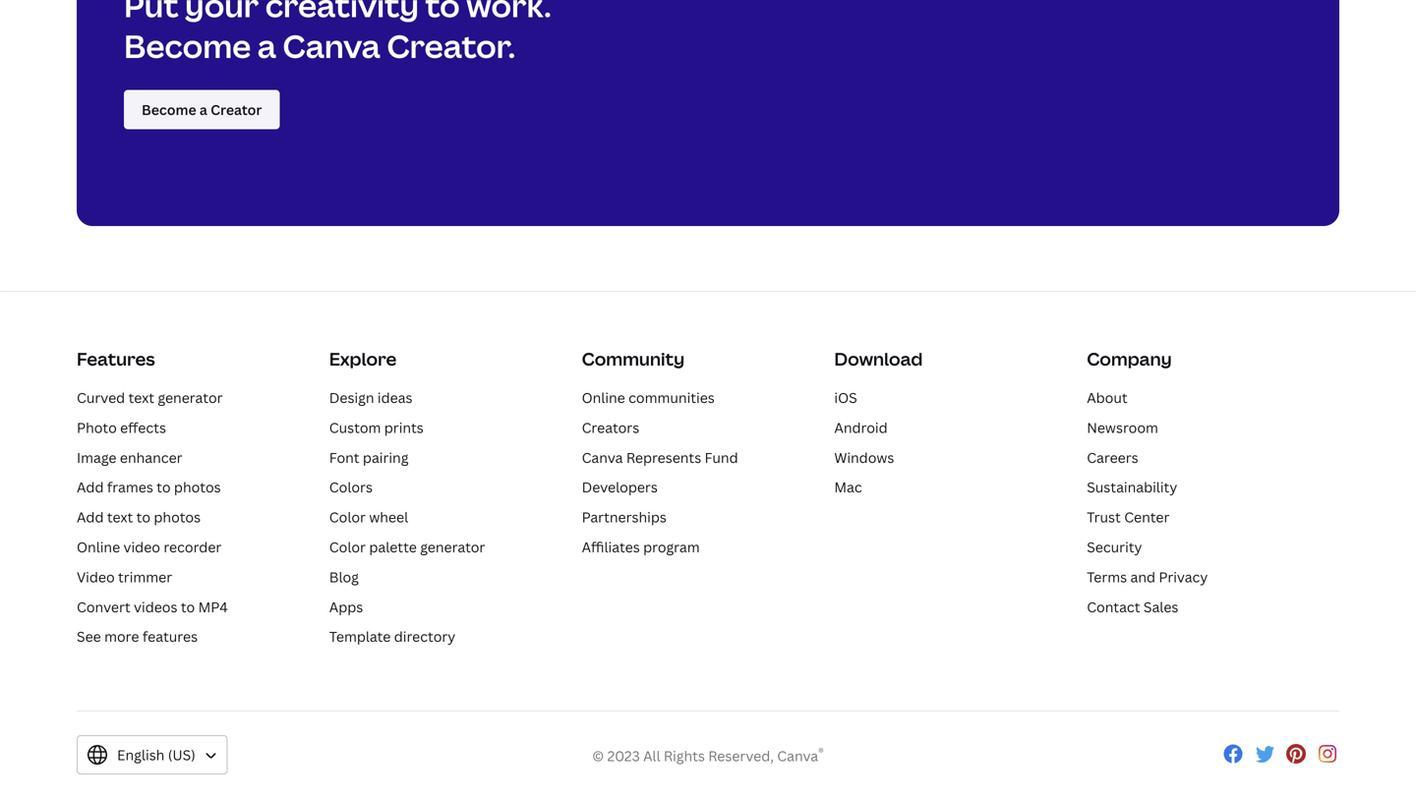 Task type: locate. For each thing, give the bounding box(es) containing it.
(us)
[[168, 746, 195, 765]]

trust
[[1087, 508, 1121, 527]]

1 vertical spatial generator
[[420, 538, 485, 557]]

to down enhancer
[[157, 478, 171, 497]]

apps
[[329, 598, 363, 616]]

newsroom link
[[1087, 418, 1159, 437]]

color up the blog
[[329, 538, 366, 557]]

about link
[[1087, 389, 1128, 407]]

program
[[643, 538, 700, 557]]

fund
[[705, 448, 738, 467]]

photos for add frames to photos
[[174, 478, 221, 497]]

2023
[[607, 747, 640, 766]]

colors link
[[329, 478, 373, 497]]

add frames to photos link
[[77, 478, 221, 497]]

1 horizontal spatial generator
[[420, 538, 485, 557]]

sales
[[1144, 598, 1179, 616]]

palette
[[369, 538, 417, 557]]

to
[[157, 478, 171, 497], [136, 508, 150, 527], [181, 598, 195, 616]]

to for frames
[[157, 478, 171, 497]]

0 horizontal spatial generator
[[158, 389, 223, 407]]

a
[[257, 25, 276, 67]]

terms and privacy link
[[1087, 568, 1208, 587]]

1 vertical spatial add
[[77, 508, 104, 527]]

2 horizontal spatial canva
[[777, 747, 818, 766]]

trust center
[[1087, 508, 1170, 527]]

template directory link
[[329, 628, 456, 646]]

color palette generator
[[329, 538, 485, 557]]

add up video
[[77, 508, 104, 527]]

1 vertical spatial online
[[77, 538, 120, 557]]

0 vertical spatial to
[[157, 478, 171, 497]]

online up video
[[77, 538, 120, 557]]

0 horizontal spatial online
[[77, 538, 120, 557]]

affiliates program
[[582, 538, 700, 557]]

text down the frames
[[107, 508, 133, 527]]

to for videos
[[181, 598, 195, 616]]

0 vertical spatial text
[[128, 389, 154, 407]]

design ideas
[[329, 389, 413, 407]]

effects
[[120, 418, 166, 437]]

add
[[77, 478, 104, 497], [77, 508, 104, 527]]

0 vertical spatial canva
[[283, 25, 380, 67]]

all
[[643, 747, 660, 766]]

color down colors link
[[329, 508, 366, 527]]

add for add text to photos
[[77, 508, 104, 527]]

online
[[582, 389, 625, 407], [77, 538, 120, 557]]

reserved,
[[708, 747, 774, 766]]

trust center link
[[1087, 508, 1170, 527]]

curved
[[77, 389, 125, 407]]

color for color palette generator
[[329, 538, 366, 557]]

become a canva creator.
[[124, 25, 515, 67]]

see more features
[[77, 628, 198, 646]]

to up video
[[136, 508, 150, 527]]

features
[[77, 347, 155, 371]]

1 vertical spatial color
[[329, 538, 366, 557]]

canva right reserved,
[[777, 747, 818, 766]]

1 horizontal spatial online
[[582, 389, 625, 407]]

text
[[128, 389, 154, 407], [107, 508, 133, 527]]

sustainability
[[1087, 478, 1178, 497]]

community
[[582, 347, 685, 371]]

1 color from the top
[[329, 508, 366, 527]]

company
[[1087, 347, 1172, 371]]

text for add
[[107, 508, 133, 527]]

ios link
[[834, 389, 857, 407]]

directory
[[394, 628, 456, 646]]

2 add from the top
[[77, 508, 104, 527]]

image enhancer
[[77, 448, 183, 467]]

custom prints
[[329, 418, 424, 437]]

convert videos to mp4 link
[[77, 598, 228, 616]]

creators
[[582, 418, 639, 437]]

to left mp4
[[181, 598, 195, 616]]

careers link
[[1087, 448, 1139, 467]]

color palette generator link
[[329, 538, 485, 557]]

0 vertical spatial online
[[582, 389, 625, 407]]

0 vertical spatial add
[[77, 478, 104, 497]]

developers
[[582, 478, 658, 497]]

english (us)
[[117, 746, 195, 765]]

1 horizontal spatial canva
[[582, 448, 623, 467]]

2 vertical spatial canva
[[777, 747, 818, 766]]

color wheel link
[[329, 508, 408, 527]]

0 vertical spatial photos
[[174, 478, 221, 497]]

photos up recorder at the left bottom of the page
[[154, 508, 201, 527]]

1 add from the top
[[77, 478, 104, 497]]

2 color from the top
[[329, 538, 366, 557]]

blog
[[329, 568, 359, 587]]

text up effects
[[128, 389, 154, 407]]

ios
[[834, 389, 857, 407]]

affiliates
[[582, 538, 640, 557]]

generator right palette
[[420, 538, 485, 557]]

generator
[[158, 389, 223, 407], [420, 538, 485, 557]]

add text to photos link
[[77, 508, 201, 527]]

0 vertical spatial generator
[[158, 389, 223, 407]]

security
[[1087, 538, 1142, 557]]

pairing
[[363, 448, 409, 467]]

0 horizontal spatial to
[[136, 508, 150, 527]]

careers
[[1087, 448, 1139, 467]]

online video recorder
[[77, 538, 222, 557]]

canva down creators
[[582, 448, 623, 467]]

2 horizontal spatial to
[[181, 598, 195, 616]]

0 vertical spatial color
[[329, 508, 366, 527]]

color
[[329, 508, 366, 527], [329, 538, 366, 557]]

online up creators
[[582, 389, 625, 407]]

canva right 'a'
[[283, 25, 380, 67]]

canva
[[283, 25, 380, 67], [582, 448, 623, 467], [777, 747, 818, 766]]

1 vertical spatial photos
[[154, 508, 201, 527]]

android
[[834, 418, 888, 437]]

0 horizontal spatial canva
[[283, 25, 380, 67]]

canva inside © 2023 all rights reserved, canva ®
[[777, 747, 818, 766]]

more
[[104, 628, 139, 646]]

about
[[1087, 389, 1128, 407]]

font
[[329, 448, 360, 467]]

apps link
[[329, 598, 363, 616]]

1 vertical spatial to
[[136, 508, 150, 527]]

add down the image
[[77, 478, 104, 497]]

prints
[[384, 418, 424, 437]]

1 vertical spatial text
[[107, 508, 133, 527]]

2 vertical spatial to
[[181, 598, 195, 616]]

1 horizontal spatial to
[[157, 478, 171, 497]]

font pairing link
[[329, 448, 409, 467]]

design ideas link
[[329, 389, 413, 407]]

developers link
[[582, 478, 658, 497]]

generator up effects
[[158, 389, 223, 407]]

photos down enhancer
[[174, 478, 221, 497]]

terms and privacy
[[1087, 568, 1208, 587]]

convert videos to mp4
[[77, 598, 228, 616]]

photos
[[174, 478, 221, 497], [154, 508, 201, 527]]



Task type: vqa. For each thing, say whether or not it's contained in the screenshot.
Online communities
yes



Task type: describe. For each thing, give the bounding box(es) containing it.
communities
[[629, 389, 715, 407]]

contact sales
[[1087, 598, 1179, 616]]

online video recorder link
[[77, 538, 222, 557]]

color wheel
[[329, 508, 408, 527]]

video
[[123, 538, 160, 557]]

font pairing
[[329, 448, 409, 467]]

creators link
[[582, 418, 639, 437]]

contact sales link
[[1087, 598, 1179, 616]]

mac
[[834, 478, 862, 497]]

image
[[77, 448, 117, 467]]

photos for add text to photos
[[154, 508, 201, 527]]

ideas
[[378, 389, 413, 407]]

to for text
[[136, 508, 150, 527]]

terms
[[1087, 568, 1127, 587]]

security link
[[1087, 538, 1142, 557]]

enhancer
[[120, 448, 183, 467]]

android link
[[834, 418, 888, 437]]

1 vertical spatial canva
[[582, 448, 623, 467]]

photo
[[77, 418, 117, 437]]

English (US) button
[[77, 736, 228, 775]]

features
[[142, 628, 198, 646]]

add for add frames to photos
[[77, 478, 104, 497]]

custom
[[329, 418, 381, 437]]

represents
[[626, 448, 701, 467]]

explore
[[329, 347, 397, 371]]

frames
[[107, 478, 153, 497]]

video trimmer link
[[77, 568, 172, 587]]

windows
[[834, 448, 894, 467]]

english
[[117, 746, 165, 765]]

online communities
[[582, 389, 715, 407]]

creator.
[[387, 25, 515, 67]]

blog link
[[329, 568, 359, 587]]

become
[[124, 25, 251, 67]]

add text to photos
[[77, 508, 201, 527]]

mp4
[[198, 598, 228, 616]]

template
[[329, 628, 391, 646]]

mac link
[[834, 478, 862, 497]]

text for curved
[[128, 389, 154, 407]]

®
[[818, 744, 824, 760]]

generator for color palette generator
[[420, 538, 485, 557]]

online for online video recorder
[[77, 538, 120, 557]]

curved text generator
[[77, 389, 223, 407]]

template directory
[[329, 628, 456, 646]]

© 2023 all rights reserved, canva ®
[[592, 744, 824, 766]]

recorder
[[164, 538, 222, 557]]

partnerships
[[582, 508, 667, 527]]

add frames to photos
[[77, 478, 221, 497]]

custom prints link
[[329, 418, 424, 437]]

affiliates program link
[[582, 538, 700, 557]]

center
[[1124, 508, 1170, 527]]

sustainability link
[[1087, 478, 1178, 497]]

convert
[[77, 598, 130, 616]]

online communities link
[[582, 389, 715, 407]]

video
[[77, 568, 115, 587]]

video trimmer
[[77, 568, 172, 587]]

online for online communities
[[582, 389, 625, 407]]

trimmer
[[118, 568, 172, 587]]

and
[[1131, 568, 1156, 587]]

videos
[[134, 598, 177, 616]]

generator for curved text generator
[[158, 389, 223, 407]]

download
[[834, 347, 923, 371]]

color for color wheel
[[329, 508, 366, 527]]

photo effects
[[77, 418, 166, 437]]

canva represents fund link
[[582, 448, 738, 467]]

contact
[[1087, 598, 1140, 616]]

wheel
[[369, 508, 408, 527]]

see more features link
[[77, 628, 198, 646]]

windows link
[[834, 448, 894, 467]]

privacy
[[1159, 568, 1208, 587]]

design
[[329, 389, 374, 407]]

newsroom
[[1087, 418, 1159, 437]]

photo effects link
[[77, 418, 166, 437]]

image enhancer link
[[77, 448, 183, 467]]

see
[[77, 628, 101, 646]]



